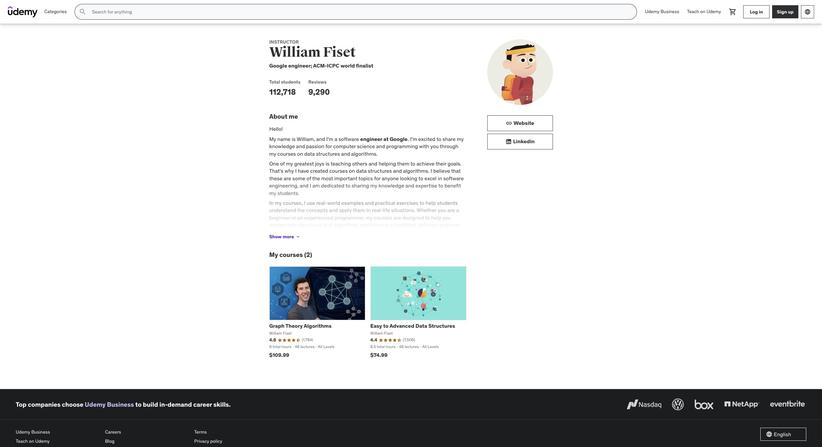 Task type: describe. For each thing, give the bounding box(es) containing it.
demand
[[168, 401, 192, 409]]

blog
[[105, 439, 115, 445]]

levels for algorithms
[[323, 345, 335, 350]]

why
[[285, 168, 294, 174]]

on inside udemy business teach on udemy
[[29, 439, 34, 445]]

all levels for algorithms
[[318, 345, 335, 350]]

0 vertical spatial udemy business link
[[641, 4, 683, 20]]

me
[[289, 112, 298, 120]]

reviews
[[308, 79, 327, 85]]

graph theory algorithms william fiset
[[269, 323, 332, 336]]

46 lectures
[[295, 345, 315, 350]]

whether
[[417, 207, 437, 214]]

world inside instructor william fiset google engineer; acm-icpc world finalist
[[341, 62, 355, 69]]

others
[[352, 160, 367, 167]]

linkedin
[[513, 138, 535, 145]]

eventbrite image
[[769, 398, 806, 412]]

in inside one of my greatest joys is teaching others and helping them to achieve their goals. that's why i have created courses on data structures and algorithms. i believe that these are some of the most important topics for anyone looking to excel in software engineering, and i am dedicated to sharing my knowledge and expertise to benefit my students.
[[438, 175, 442, 182]]

1 horizontal spatial real-
[[372, 207, 383, 214]]

graph
[[269, 323, 285, 330]]

2 vertical spatial udemy business link
[[16, 428, 100, 437]]

data inside the . i'm excited to share my knowledge and passion for computer science and programming with you through my courses on data structures and algorithms.
[[304, 150, 315, 157]]

(7,506)
[[403, 338, 415, 343]]

total for $109.99
[[273, 345, 281, 350]]

skills.
[[213, 401, 231, 409]]

and down some
[[300, 183, 309, 189]]

terms privacy policy
[[194, 430, 222, 445]]

1 horizontal spatial are
[[394, 215, 401, 221]]

1 vertical spatial udemy business link
[[85, 401, 134, 409]]

all levels for advanced
[[422, 345, 439, 350]]

in
[[269, 200, 274, 206]]

passion
[[306, 143, 324, 150]]

and up passion
[[316, 136, 325, 142]]

my up 'in' at the top left of the page
[[269, 190, 276, 196]]

show more
[[269, 234, 294, 240]]

1 horizontal spatial a
[[390, 222, 393, 228]]

i up 'excel'
[[431, 168, 432, 174]]

to left benefit
[[438, 183, 443, 189]]

choose
[[62, 401, 83, 409]]

them inside one of my greatest joys is teaching others and helping them to achieve their goals. that's why i have created courses on data structures and algorithms. i believe that these are some of the most important topics for anyone looking to excel in software engineering, and i am dedicated to sharing my knowledge and expertise to benefit my students.
[[397, 160, 409, 167]]

looking
[[400, 175, 417, 182]]

i'm inside the . i'm excited to share my knowledge and passion for computer science and programming with you through my courses on data structures and algorithms.
[[410, 136, 417, 142]]

8.5
[[370, 345, 376, 350]]

hello!
[[269, 126, 283, 132]]

algorithms. inside the . i'm excited to share my knowledge and passion for computer science and programming with you through my courses on data structures and algorithms.
[[351, 150, 378, 157]]

$74.99
[[370, 352, 388, 359]]

0 vertical spatial teach
[[687, 9, 699, 15]]

reviews 9,290
[[308, 79, 330, 97]]

Search for anything text field
[[91, 6, 629, 17]]

to down important
[[346, 183, 350, 189]]

william inside the easy to advanced data structures william fiset
[[370, 331, 383, 336]]

1 vertical spatial are
[[448, 207, 455, 214]]

(2)
[[304, 251, 312, 259]]

udemy business
[[645, 9, 679, 15]]

log in
[[750, 9, 763, 15]]

careers blog
[[105, 430, 121, 445]]

and up anyone
[[393, 168, 402, 174]]

structures
[[428, 323, 455, 330]]

courses inside the . i'm excited to share my knowledge and passion for computer science and programming with you through my courses on data structures and algorithms.
[[277, 150, 296, 157]]

submit search image
[[79, 8, 87, 16]]

exercises
[[397, 200, 419, 206]]

levels for advanced
[[428, 345, 439, 350]]

an
[[297, 215, 303, 221]]

become
[[370, 222, 389, 228]]

sign
[[777, 9, 787, 15]]

about me
[[269, 112, 298, 120]]

graph theory algorithms link
[[269, 323, 332, 330]]

and down william,
[[296, 143, 305, 150]]

to up whether
[[420, 200, 424, 206]]

9,290
[[308, 87, 330, 97]]

companies
[[28, 401, 61, 409]]

i inside in my courses, i use real-world examples and practical exercises to help students understand the concepts and apply them in real-life situations. whether you are a beginner or an experienced programmer, my courses are designed to help you master data structures and algorithms and become a confident software engineer.
[[304, 200, 305, 206]]

to inside the . i'm excited to share my knowledge and passion for computer science and programming with you through my courses on data structures and algorithms.
[[437, 136, 441, 142]]

1 vertical spatial you
[[438, 207, 446, 214]]

name
[[277, 136, 290, 142]]

small image for linkedin
[[505, 139, 512, 145]]

for inside one of my greatest joys is teaching others and helping them to achieve their goals. that's why i have created courses on data structures and algorithms. i believe that these are some of the most important topics for anyone looking to excel in software engineering, and i am dedicated to sharing my knowledge and expertise to benefit my students.
[[374, 175, 381, 182]]

structures inside in my courses, i use real-world examples and practical exercises to help students understand the concepts and apply them in real-life situations. whether you are a beginner or an experienced programmer, my courses are designed to help you master data structures and algorithms and become a confident software engineer.
[[298, 222, 322, 228]]

2 horizontal spatial in
[[759, 9, 763, 15]]

easy
[[370, 323, 382, 330]]

use
[[307, 200, 315, 206]]

lectures for advanced
[[405, 345, 419, 350]]

hours for $74.99
[[386, 345, 396, 350]]

the inside one of my greatest joys is teaching others and helping them to achieve their goals. that's why i have created courses on data structures and algorithms. i believe that these are some of the most important topics for anyone looking to excel in software engineering, and i am dedicated to sharing my knowledge and expertise to benefit my students.
[[312, 175, 320, 182]]

to up expertise
[[418, 175, 423, 182]]

box image
[[693, 398, 715, 412]]

algorithms. inside one of my greatest joys is teaching others and helping them to achieve their goals. that's why i have created courses on data structures and algorithms. i believe that these are some of the most important topics for anyone looking to excel in software engineering, and i am dedicated to sharing my knowledge and expertise to benefit my students.
[[403, 168, 429, 174]]

my name is william, and i'm a software engineer at google
[[269, 136, 408, 142]]

more
[[283, 234, 294, 240]]

blog link
[[105, 437, 189, 446]]

4.4
[[370, 338, 377, 343]]

courses left (2)
[[279, 251, 303, 259]]

on inside one of my greatest joys is teaching others and helping them to achieve their goals. that's why i have created courses on data structures and algorithms. i believe that these are some of the most important topics for anyone looking to excel in software engineering, and i am dedicated to sharing my knowledge and expertise to benefit my students.
[[349, 168, 355, 174]]

udemy image
[[8, 6, 38, 17]]

engineering,
[[269, 183, 299, 189]]

believe
[[433, 168, 450, 174]]

that's
[[269, 168, 283, 174]]

fiset inside instructor william fiset google engineer; acm-icpc world finalist
[[323, 44, 356, 61]]

nasdaq image
[[625, 398, 663, 412]]

concepts
[[306, 207, 328, 214]]

teach on udemy
[[687, 9, 721, 15]]

instructor
[[269, 39, 299, 45]]

1 horizontal spatial business
[[107, 401, 134, 409]]

policy
[[210, 439, 222, 445]]

structures inside one of my greatest joys is teaching others and helping them to achieve their goals. that's why i have created courses on data structures and algorithms. i believe that these are some of the most important topics for anyone looking to excel in software engineering, and i am dedicated to sharing my knowledge and expertise to benefit my students.
[[368, 168, 392, 174]]

world inside in my courses, i use real-world examples and practical exercises to help students understand the concepts and apply them in real-life situations. whether you are a beginner or an experienced programmer, my courses are designed to help you master data structures and algorithms and become a confident software engineer.
[[327, 200, 340, 206]]

through
[[440, 143, 458, 150]]

important
[[334, 175, 357, 182]]

1 vertical spatial teach on udemy link
[[16, 437, 100, 446]]

you inside the . i'm excited to share my knowledge and passion for computer science and programming with you through my courses on data structures and algorithms.
[[430, 143, 439, 150]]

(1,784)
[[302, 338, 313, 343]]

in-
[[159, 401, 168, 409]]

goals.
[[448, 160, 462, 167]]

joys
[[315, 160, 324, 167]]

programming
[[386, 143, 418, 150]]

and down at
[[376, 143, 385, 150]]

english
[[774, 432, 791, 438]]

acm-
[[313, 62, 327, 69]]

engineer.
[[439, 222, 461, 228]]

courses,
[[283, 200, 303, 206]]

practical
[[375, 200, 395, 206]]

my right 'in' at the top left of the page
[[275, 200, 282, 206]]

total for $74.99
[[377, 345, 385, 350]]

small image
[[506, 120, 512, 127]]

0 vertical spatial teach on udemy link
[[683, 4, 725, 20]]

0 vertical spatial a
[[335, 136, 337, 142]]

them inside in my courses, i use real-world examples and practical exercises to help students understand the concepts and apply them in real-life situations. whether you are a beginner or an experienced programmer, my courses are designed to help you master data structures and algorithms and become a confident software engineer.
[[353, 207, 365, 214]]

website
[[514, 120, 534, 126]]

their
[[436, 160, 446, 167]]

knowledge inside one of my greatest joys is teaching others and helping them to achieve their goals. that's why i have created courses on data structures and algorithms. i believe that these are some of the most important topics for anyone looking to excel in software engineering, and i am dedicated to sharing my knowledge and expertise to benefit my students.
[[379, 183, 404, 189]]

and down computer
[[341, 150, 350, 157]]

experienced
[[304, 215, 333, 221]]

algorithms
[[334, 222, 359, 228]]

am
[[313, 183, 320, 189]]

up
[[788, 9, 794, 15]]

1 horizontal spatial of
[[307, 175, 311, 182]]

these
[[269, 175, 282, 182]]

google inside instructor william fiset google engineer; acm-icpc world finalist
[[269, 62, 287, 69]]

data
[[416, 323, 427, 330]]

instructor william fiset google engineer; acm-icpc world finalist
[[269, 39, 373, 69]]

understand
[[269, 207, 296, 214]]

for inside the . i'm excited to share my knowledge and passion for computer science and programming with you through my courses on data structures and algorithms.
[[326, 143, 332, 150]]



Task type: locate. For each thing, give the bounding box(es) containing it.
a
[[335, 136, 337, 142], [456, 207, 459, 214], [390, 222, 393, 228]]

structures down experienced
[[298, 222, 322, 228]]

0 horizontal spatial knowledge
[[269, 143, 295, 150]]

helping
[[379, 160, 396, 167]]

linkedin link
[[487, 134, 553, 150]]

anyone
[[382, 175, 399, 182]]

log in link
[[743, 5, 770, 18]]

total right 8.5
[[377, 345, 385, 350]]

knowledge down anyone
[[379, 183, 404, 189]]

confident
[[394, 222, 417, 228]]

the up an
[[297, 207, 305, 214]]

algorithms.
[[351, 150, 378, 157], [403, 168, 429, 174]]

theory
[[286, 323, 303, 330]]

data down others
[[356, 168, 367, 174]]

0 horizontal spatial them
[[353, 207, 365, 214]]

courses down name
[[277, 150, 296, 157]]

1 i'm from the left
[[326, 136, 333, 142]]

business for udemy business teach on udemy
[[31, 430, 50, 436]]

to left achieve
[[411, 160, 415, 167]]

achieve
[[417, 160, 435, 167]]

english button
[[760, 428, 806, 441]]

courses inside one of my greatest joys is teaching others and helping them to achieve their goals. that's why i have created courses on data structures and algorithms. i believe that these are some of the most important topics for anyone looking to excel in software engineering, and i am dedicated to sharing my knowledge and expertise to benefit my students.
[[329, 168, 348, 174]]

lectures for algorithms
[[300, 345, 315, 350]]

engineer;
[[288, 62, 312, 69]]

teach
[[687, 9, 699, 15], [16, 439, 28, 445]]

0 horizontal spatial all levels
[[318, 345, 335, 350]]

william,
[[297, 136, 315, 142]]

careers
[[105, 430, 121, 436]]

1 total from the left
[[273, 345, 281, 350]]

data down passion
[[304, 150, 315, 157]]

to right 'easy'
[[383, 323, 388, 330]]

2 hours from the left
[[386, 345, 396, 350]]

excited
[[418, 136, 435, 142]]

sign up
[[777, 9, 794, 15]]

software down whether
[[418, 222, 438, 228]]

total right 9
[[273, 345, 281, 350]]

you
[[430, 143, 439, 150], [438, 207, 446, 214], [443, 215, 451, 221]]

dedicated
[[321, 183, 344, 189]]

1 vertical spatial google
[[390, 136, 408, 142]]

of
[[280, 160, 285, 167], [307, 175, 311, 182]]

2 levels from the left
[[428, 345, 439, 350]]

0 horizontal spatial is
[[292, 136, 296, 142]]

life
[[383, 207, 390, 214]]

a right become
[[390, 222, 393, 228]]

1 horizontal spatial them
[[397, 160, 409, 167]]

netapp image
[[723, 398, 761, 412]]

choose a language image
[[804, 9, 811, 15]]

i'm up computer
[[326, 136, 333, 142]]

udemy business link
[[641, 4, 683, 20], [85, 401, 134, 409], [16, 428, 100, 437]]

1 levels from the left
[[323, 345, 335, 350]]

data
[[304, 150, 315, 157], [356, 168, 367, 174], [287, 222, 297, 228]]

at
[[384, 136, 389, 142]]

google
[[269, 62, 287, 69], [390, 136, 408, 142]]

1 vertical spatial algorithms.
[[403, 168, 429, 174]]

1 vertical spatial in
[[438, 175, 442, 182]]

are down situations.
[[394, 215, 401, 221]]

william inside graph theory algorithms william fiset
[[269, 331, 282, 336]]

xsmall image
[[295, 234, 301, 240]]

real- down practical
[[372, 207, 383, 214]]

8.5 total hours
[[370, 345, 396, 350]]

lectures down 1784 reviews element
[[300, 345, 315, 350]]

courses down the life in the left of the page
[[374, 215, 392, 221]]

programmer,
[[334, 215, 365, 221]]

4.6
[[269, 338, 276, 343]]

48 lectures
[[399, 345, 419, 350]]

0 vertical spatial algorithms.
[[351, 150, 378, 157]]

0 horizontal spatial of
[[280, 160, 285, 167]]

william inside instructor william fiset google engineer; acm-icpc world finalist
[[269, 44, 321, 61]]

1 vertical spatial is
[[326, 160, 329, 167]]

world right icpc
[[341, 62, 355, 69]]

is right name
[[292, 136, 296, 142]]

1 horizontal spatial fiset
[[323, 44, 356, 61]]

a up engineer.
[[456, 207, 459, 214]]

1 horizontal spatial all levels
[[422, 345, 439, 350]]

small image inside english button
[[766, 432, 773, 438]]

levels down the algorithms
[[323, 345, 335, 350]]

software inside one of my greatest joys is teaching others and helping them to achieve their goals. that's why i have created courses on data structures and algorithms. i believe that these are some of the most important topics for anyone looking to excel in software engineering, and i am dedicated to sharing my knowledge and expertise to benefit my students.
[[443, 175, 464, 182]]

2 all levels from the left
[[422, 345, 439, 350]]

2 i'm from the left
[[410, 136, 417, 142]]

2 total from the left
[[377, 345, 385, 350]]

on inside the . i'm excited to share my knowledge and passion for computer science and programming with you through my courses on data structures and algorithms.
[[297, 150, 303, 157]]

0 horizontal spatial total
[[273, 345, 281, 350]]

hours for $109.99
[[282, 345, 291, 350]]

1 horizontal spatial lectures
[[405, 345, 419, 350]]

1 horizontal spatial small image
[[766, 432, 773, 438]]

1 horizontal spatial teach
[[687, 9, 699, 15]]

small image
[[505, 139, 512, 145], [766, 432, 773, 438]]

business inside udemy business teach on udemy
[[31, 430, 50, 436]]

students up 112,718
[[281, 79, 300, 85]]

google up total
[[269, 62, 287, 69]]

0 horizontal spatial data
[[287, 222, 297, 228]]

0 horizontal spatial a
[[335, 136, 337, 142]]

1 all levels from the left
[[318, 345, 335, 350]]

are up engineer.
[[448, 207, 455, 214]]

master
[[269, 222, 286, 228]]

and down experienced
[[324, 222, 332, 228]]

my
[[457, 136, 464, 142], [269, 150, 276, 157], [286, 160, 293, 167], [370, 183, 377, 189], [269, 190, 276, 196], [275, 200, 282, 206], [366, 215, 373, 221]]

and down looking
[[406, 183, 414, 189]]

1 vertical spatial software
[[443, 175, 464, 182]]

help
[[426, 200, 436, 206], [431, 215, 441, 221]]

software
[[339, 136, 359, 142], [443, 175, 464, 182], [418, 222, 438, 228]]

courses inside in my courses, i use real-world examples and practical exercises to help students understand the concepts and apply them in real-life situations. whether you are a beginner or an experienced programmer, my courses are designed to help you master data structures and algorithms and become a confident software engineer.
[[374, 215, 392, 221]]

greatest
[[294, 160, 314, 167]]

0 horizontal spatial algorithms.
[[351, 150, 378, 157]]

1 vertical spatial of
[[307, 175, 311, 182]]

0 horizontal spatial all
[[318, 345, 322, 350]]

all right 48 lectures
[[422, 345, 427, 350]]

examples
[[341, 200, 364, 206]]

terms
[[194, 430, 207, 436]]

0 vertical spatial them
[[397, 160, 409, 167]]

teaching
[[331, 160, 351, 167]]

1 horizontal spatial the
[[312, 175, 320, 182]]

0 vertical spatial are
[[284, 175, 291, 182]]

2 horizontal spatial data
[[356, 168, 367, 174]]

fiset up icpc
[[323, 44, 356, 61]]

algorithms. down science
[[351, 150, 378, 157]]

students inside total students 112,718
[[281, 79, 300, 85]]

you right whether
[[438, 207, 446, 214]]

science
[[357, 143, 375, 150]]

0 vertical spatial software
[[339, 136, 359, 142]]

for right topics
[[374, 175, 381, 182]]

structures down helping at the top left of the page
[[368, 168, 392, 174]]

to left build
[[135, 401, 142, 409]]

terms link
[[194, 428, 278, 437]]

and right others
[[369, 160, 377, 167]]

1 vertical spatial structures
[[368, 168, 392, 174]]

2 my from the top
[[269, 251, 278, 259]]

structures inside the . i'm excited to share my knowledge and passion for computer science and programming with you through my courses on data structures and algorithms.
[[316, 150, 340, 157]]

software up computer
[[339, 136, 359, 142]]

1 vertical spatial data
[[356, 168, 367, 174]]

my up why
[[286, 160, 293, 167]]

is inside one of my greatest joys is teaching others and helping them to achieve their goals. that's why i have created courses on data structures and algorithms. i believe that these are some of the most important topics for anyone looking to excel in software engineering, and i am dedicated to sharing my knowledge and expertise to benefit my students.
[[326, 160, 329, 167]]

topics
[[359, 175, 373, 182]]

0 vertical spatial small image
[[505, 139, 512, 145]]

total students 112,718
[[269, 79, 300, 97]]

courses down teaching
[[329, 168, 348, 174]]

created
[[310, 168, 328, 174]]

2 vertical spatial a
[[390, 222, 393, 228]]

is
[[292, 136, 296, 142], [326, 160, 329, 167]]

are inside one of my greatest joys is teaching others and helping them to achieve their goals. that's why i have created courses on data structures and algorithms. i believe that these are some of the most important topics for anyone looking to excel in software engineering, and i am dedicated to sharing my knowledge and expertise to benefit my students.
[[284, 175, 291, 182]]

william down 'easy'
[[370, 331, 383, 336]]

fiset down theory
[[283, 331, 292, 336]]

0 horizontal spatial students
[[281, 79, 300, 85]]

privacy
[[194, 439, 209, 445]]

small image left english
[[766, 432, 773, 438]]

real- up concepts
[[316, 200, 327, 206]]

share
[[443, 136, 456, 142]]

1 vertical spatial for
[[374, 175, 381, 182]]

i right why
[[295, 168, 297, 174]]

to left share
[[437, 136, 441, 142]]

1 horizontal spatial hours
[[386, 345, 396, 350]]

shopping cart with 0 items image
[[729, 8, 737, 16]]

designed
[[402, 215, 424, 221]]

1 my from the top
[[269, 136, 276, 142]]

i left use
[[304, 200, 305, 206]]

software up benefit
[[443, 175, 464, 182]]

levels
[[323, 345, 335, 350], [428, 345, 439, 350]]

william
[[269, 44, 321, 61], [269, 331, 282, 336], [370, 331, 383, 336]]

of right one
[[280, 160, 285, 167]]

knowledge inside the . i'm excited to share my knowledge and passion for computer science and programming with you through my courses on data structures and algorithms.
[[269, 143, 295, 150]]

build
[[143, 401, 158, 409]]

0 vertical spatial business
[[661, 9, 679, 15]]

0 horizontal spatial lectures
[[300, 345, 315, 350]]

fiset inside the easy to advanced data structures william fiset
[[384, 331, 393, 336]]

to down whether
[[425, 215, 430, 221]]

of down have
[[307, 175, 311, 182]]

my up become
[[366, 215, 373, 221]]

1 horizontal spatial algorithms.
[[403, 168, 429, 174]]

google up programming
[[390, 136, 408, 142]]

all for algorithms
[[318, 345, 322, 350]]

small image left 'linkedin'
[[505, 139, 512, 145]]

all levels right "46 lectures"
[[318, 345, 335, 350]]

expertise
[[416, 183, 437, 189]]

my down the show
[[269, 251, 278, 259]]

finalist
[[356, 62, 373, 69]]

structures up joys
[[316, 150, 340, 157]]

2 horizontal spatial are
[[448, 207, 455, 214]]

1 horizontal spatial all
[[422, 345, 427, 350]]

benefit
[[445, 183, 461, 189]]

0 vertical spatial help
[[426, 200, 436, 206]]

i left 'am'
[[310, 183, 311, 189]]

0 horizontal spatial levels
[[323, 345, 335, 350]]

lectures down 7506 reviews element
[[405, 345, 419, 350]]

my for my courses (2)
[[269, 251, 278, 259]]

. i'm excited to share my knowledge and passion for computer science and programming with you through my courses on data structures and algorithms.
[[269, 136, 464, 157]]

show
[[269, 234, 282, 240]]

2 vertical spatial structures
[[298, 222, 322, 228]]

2 horizontal spatial fiset
[[384, 331, 393, 336]]

my for my name is william, and i'm a software engineer at google
[[269, 136, 276, 142]]

all right "46 lectures"
[[318, 345, 322, 350]]

in my courses, i use real-world examples and practical exercises to help students understand the concepts and apply them in real-life situations. whether you are a beginner or an experienced programmer, my courses are designed to help you master data structures and algorithms and become a confident software engineer.
[[269, 200, 461, 228]]

2 all from the left
[[422, 345, 427, 350]]

them down examples
[[353, 207, 365, 214]]

you right with
[[430, 143, 439, 150]]

with
[[419, 143, 429, 150]]

0 horizontal spatial software
[[339, 136, 359, 142]]

0 vertical spatial my
[[269, 136, 276, 142]]

teach inside udemy business teach on udemy
[[16, 439, 28, 445]]

help up whether
[[426, 200, 436, 206]]

excel
[[425, 175, 437, 182]]

0 vertical spatial in
[[759, 9, 763, 15]]

world up "apply"
[[327, 200, 340, 206]]

in right log
[[759, 9, 763, 15]]

my down "hello!"
[[269, 136, 276, 142]]

the up 'am'
[[312, 175, 320, 182]]

0 vertical spatial students
[[281, 79, 300, 85]]

0 vertical spatial for
[[326, 143, 332, 150]]

a up computer
[[335, 136, 337, 142]]

1 all from the left
[[318, 345, 322, 350]]

categories
[[44, 9, 67, 15]]

1 hours from the left
[[282, 345, 291, 350]]

hours left 48
[[386, 345, 396, 350]]

to inside the easy to advanced data structures william fiset
[[383, 323, 388, 330]]

knowledge down name
[[269, 143, 295, 150]]

9 total hours
[[269, 345, 291, 350]]

in inside in my courses, i use real-world examples and practical exercises to help students understand the concepts and apply them in real-life situations. whether you are a beginner or an experienced programmer, my courses are designed to help you master data structures and algorithms and become a confident software engineer.
[[366, 207, 371, 214]]

0 vertical spatial of
[[280, 160, 285, 167]]

data inside in my courses, i use real-world examples and practical exercises to help students understand the concepts and apply them in real-life situations. whether you are a beginner or an experienced programmer, my courses are designed to help you master data structures and algorithms and become a confident software engineer.
[[287, 222, 297, 228]]

1 vertical spatial the
[[297, 207, 305, 214]]

1 horizontal spatial students
[[437, 200, 458, 206]]

students inside in my courses, i use real-world examples and practical exercises to help students understand the concepts and apply them in real-life situations. whether you are a beginner or an experienced programmer, my courses are designed to help you master data structures and algorithms and become a confident software engineer.
[[437, 200, 458, 206]]

i'm right .
[[410, 136, 417, 142]]

icpc
[[327, 62, 339, 69]]

levels down structures
[[428, 345, 439, 350]]

on
[[700, 9, 705, 15], [297, 150, 303, 157], [349, 168, 355, 174], [29, 439, 34, 445]]

udemy business teach on udemy
[[16, 430, 50, 445]]

william down graph
[[269, 331, 282, 336]]

website link
[[487, 116, 553, 131]]

2 horizontal spatial business
[[661, 9, 679, 15]]

data inside one of my greatest joys is teaching others and helping them to achieve their goals. that's why i have created courses on data structures and algorithms. i believe that these are some of the most important topics for anyone looking to excel in software engineering, and i am dedicated to sharing my knowledge and expertise to benefit my students.
[[356, 168, 367, 174]]

1 horizontal spatial world
[[341, 62, 355, 69]]

0 horizontal spatial business
[[31, 430, 50, 436]]

business for udemy business
[[661, 9, 679, 15]]

1 vertical spatial a
[[456, 207, 459, 214]]

fiset up 8.5 total hours
[[384, 331, 393, 336]]

0 horizontal spatial hours
[[282, 345, 291, 350]]

1 vertical spatial teach
[[16, 439, 28, 445]]

all
[[318, 345, 322, 350], [422, 345, 427, 350]]

are
[[284, 175, 291, 182], [448, 207, 455, 214], [394, 215, 401, 221]]

total
[[269, 79, 280, 85]]

0 vertical spatial real-
[[316, 200, 327, 206]]

all for advanced
[[422, 345, 427, 350]]

software inside in my courses, i use real-world examples and practical exercises to help students understand the concepts and apply them in real-life situations. whether you are a beginner or an experienced programmer, my courses are designed to help you master data structures and algorithms and become a confident software engineer.
[[418, 222, 438, 228]]

1 vertical spatial real-
[[372, 207, 383, 214]]

0 horizontal spatial teach on udemy link
[[16, 437, 100, 446]]

48
[[399, 345, 404, 350]]

that
[[451, 168, 461, 174]]

data down or
[[287, 222, 297, 228]]

2 vertical spatial you
[[443, 215, 451, 221]]

career
[[193, 401, 212, 409]]

1 horizontal spatial google
[[390, 136, 408, 142]]

students down benefit
[[437, 200, 458, 206]]

1 lectures from the left
[[300, 345, 315, 350]]

1 horizontal spatial levels
[[428, 345, 439, 350]]

real-
[[316, 200, 327, 206], [372, 207, 383, 214]]

1 horizontal spatial data
[[304, 150, 315, 157]]

and left "apply"
[[329, 207, 338, 214]]

all levels right 48 lectures
[[422, 345, 439, 350]]

0 horizontal spatial i'm
[[326, 136, 333, 142]]

advanced
[[390, 323, 414, 330]]

2 lectures from the left
[[405, 345, 419, 350]]

structures
[[316, 150, 340, 157], [368, 168, 392, 174], [298, 222, 322, 228]]

small image for english
[[766, 432, 773, 438]]

1 horizontal spatial i'm
[[410, 136, 417, 142]]

in left the life in the left of the page
[[366, 207, 371, 214]]

2 vertical spatial in
[[366, 207, 371, 214]]

categories button
[[40, 4, 71, 20]]

help down whether
[[431, 215, 441, 221]]

william up the engineer;
[[269, 44, 321, 61]]

112,718
[[269, 87, 296, 97]]

1 vertical spatial help
[[431, 215, 441, 221]]

0 vertical spatial world
[[341, 62, 355, 69]]

privacy policy link
[[194, 437, 278, 446]]

1 vertical spatial business
[[107, 401, 134, 409]]

7506 reviews element
[[403, 338, 415, 343]]

and left practical
[[365, 200, 374, 206]]

hours left 46
[[282, 345, 291, 350]]

volkswagen image
[[671, 398, 685, 412]]

1 horizontal spatial teach on udemy link
[[683, 4, 725, 20]]

0 vertical spatial knowledge
[[269, 143, 295, 150]]

in down believe
[[438, 175, 442, 182]]

2 vertical spatial are
[[394, 215, 401, 221]]

2 horizontal spatial a
[[456, 207, 459, 214]]

my up one
[[269, 150, 276, 157]]

and left become
[[360, 222, 369, 228]]

one of my greatest joys is teaching others and helping them to achieve their goals. that's why i have created courses on data structures and algorithms. i believe that these are some of the most important topics for anyone looking to excel in software engineering, and i am dedicated to sharing my knowledge and expertise to benefit my students.
[[269, 160, 464, 196]]

0 vertical spatial data
[[304, 150, 315, 157]]

the inside in my courses, i use real-world examples and practical exercises to help students understand the concepts and apply them in real-life situations. whether you are a beginner or an experienced programmer, my courses are designed to help you master data structures and algorithms and become a confident software engineer.
[[297, 207, 305, 214]]

0 horizontal spatial google
[[269, 62, 287, 69]]

fiset inside graph theory algorithms william fiset
[[283, 331, 292, 336]]

is right joys
[[326, 160, 329, 167]]

0 vertical spatial google
[[269, 62, 287, 69]]

small image inside linkedin link
[[505, 139, 512, 145]]

have
[[298, 168, 309, 174]]

1 horizontal spatial total
[[377, 345, 385, 350]]

the
[[312, 175, 320, 182], [297, 207, 305, 214]]

0 horizontal spatial are
[[284, 175, 291, 182]]

1 horizontal spatial software
[[418, 222, 438, 228]]

1784 reviews element
[[302, 338, 313, 343]]

1 horizontal spatial knowledge
[[379, 183, 404, 189]]

1 horizontal spatial for
[[374, 175, 381, 182]]

algorithms. up looking
[[403, 168, 429, 174]]

0 horizontal spatial small image
[[505, 139, 512, 145]]

sign up link
[[772, 5, 799, 18]]

my down topics
[[370, 183, 377, 189]]

all levels
[[318, 345, 335, 350], [422, 345, 439, 350]]

0 horizontal spatial the
[[297, 207, 305, 214]]

1 horizontal spatial is
[[326, 160, 329, 167]]

william fiset image
[[487, 39, 553, 105]]

0 horizontal spatial world
[[327, 200, 340, 206]]

my right share
[[457, 136, 464, 142]]

2 horizontal spatial software
[[443, 175, 464, 182]]



Task type: vqa. For each thing, say whether or not it's contained in the screenshot.
my learning at top
no



